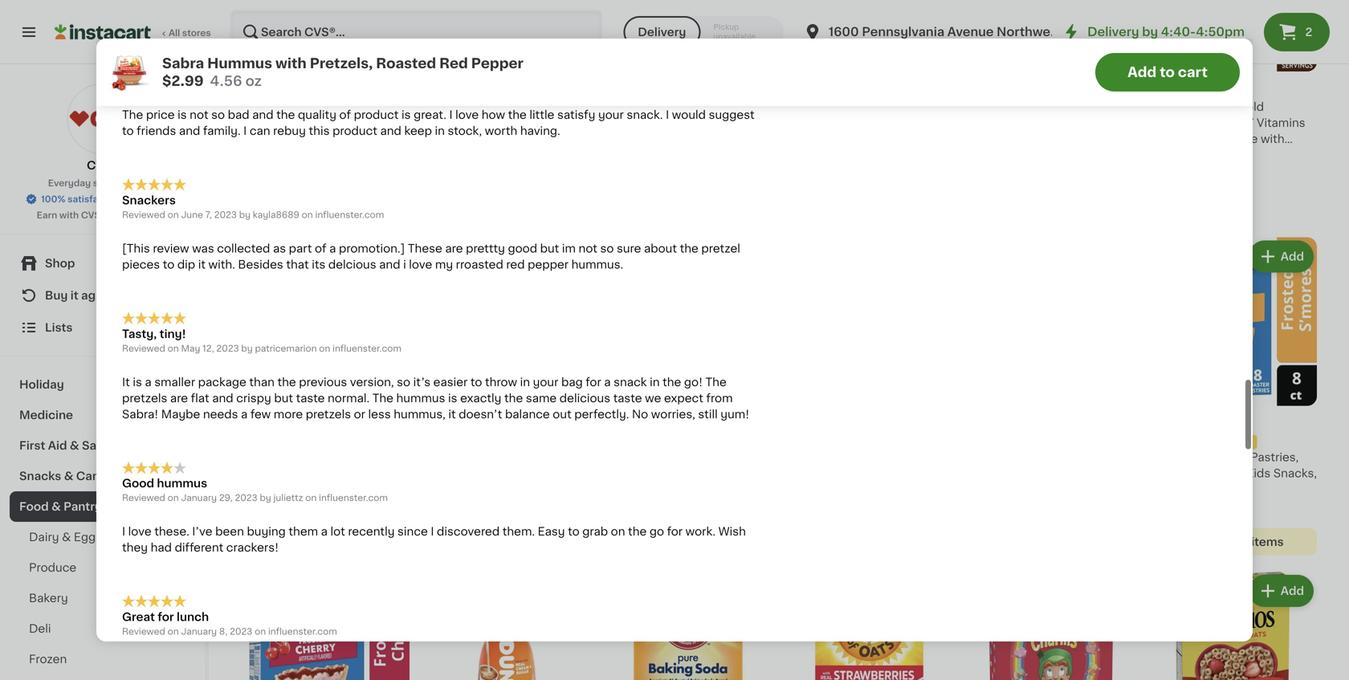 Task type: describe. For each thing, give the bounding box(es) containing it.
than
[[249, 377, 275, 388]]

promotion.] for love
[[339, 243, 405, 254]]

maybe
[[161, 409, 200, 420]]

1 1 from the left
[[266, 103, 270, 112]]

kids for pop-tarts toaster pastries, breakfast foods, kids snacks, frosted cookies and creme
[[1065, 133, 1090, 144]]

breakfast inside buy any 3, save $5 frosted flakes breakfast cereal, kids cereal, family breakfast, original
[[871, 117, 925, 128]]

& right aid
[[70, 440, 79, 452]]

these
[[408, 243, 443, 254]]

1 vertical spatial it
[[71, 290, 78, 301]]

bag
[[562, 377, 583, 388]]

for up price
[[155, 93, 170, 104]]

great for lunch reviewed on january 8, 2023 on influenster.com
[[122, 612, 337, 636]]

pizza
[[604, 117, 633, 128]]

buy up pop-tarts toaster pastries, breakfast foods, kids snacks, frosted s'mores
[[1154, 438, 1172, 447]]

in right home
[[742, 45, 752, 56]]

4:40-
[[1162, 26, 1197, 38]]

hummus,
[[394, 409, 446, 420]]

9
[[432, 414, 444, 431]]

not inside [this review was collected as part of a promotion.] these are prettty good but im not so sure about the pretzel pieces to dip it with. besides that its delcious and i love my rroasted red pepper hummus.
[[579, 243, 598, 254]]

2023 inside the great for lunch reviewed on january 8, 2023 on influenster.com
[[230, 628, 253, 636]]

1600 pennsylvania avenue northwest button
[[803, 10, 1063, 55]]

snacks & candy link
[[10, 461, 195, 492]]

a up delicious
[[604, 377, 611, 388]]

the down the weight,
[[667, 93, 685, 104]]

0 horizontal spatial snacks
[[19, 471, 61, 482]]

0 horizontal spatial at
[[209, 61, 220, 72]]

buy 1 get 1 free
[[246, 103, 317, 112]]

previous
[[299, 377, 347, 388]]

whole
[[1149, 149, 1185, 161]]

i right "great."
[[450, 109, 453, 121]]

size.
[[219, 93, 244, 104]]

a down '$2.99'
[[173, 93, 180, 104]]

2 inside 2 button
[[1306, 27, 1313, 38]]

dairy
[[29, 532, 59, 543]]

hummus inside it is a smaller package than the previous version, so it's easier to throw in your bag for a snack in the go! the pretzels are flat and crispy but taste normal. the hummus is exactly the same delicious taste we expect from sabra! maybe needs a few more pretzels or less hummus, it doesn't balance out perfectly. no worries, still yum!
[[397, 393, 446, 404]]

promotion.] for use
[[339, 45, 405, 56]]

i down peppers
[[247, 93, 250, 104]]

add inside button
[[1128, 65, 1157, 79]]

i right since
[[431, 526, 434, 538]]

taste down cozy
[[146, 77, 174, 88]]

normal.
[[328, 393, 370, 404]]

to left friends
[[122, 125, 134, 137]]

the right "than" at the left
[[278, 377, 296, 388]]

& for eggs
[[62, 532, 71, 543]]

kayla8689
[[253, 210, 300, 219]]

doesn't
[[459, 409, 502, 420]]

your down humus
[[599, 109, 624, 121]]

tasty,
[[122, 328, 157, 340]]

but inside it is a smaller package than the previous version, so it's easier to throw in your bag for a snack in the go! the pretzels are flat and crispy but taste normal. the hummus is exactly the same delicious taste we expect from sabra! maybe needs a few more pretzels or less hummus, it doesn't balance out perfectly. no worries, still yum!
[[274, 393, 293, 404]]

keto
[[424, 397, 446, 406]]

get for buy 1 get 1 free post grape-nuts original breakfast cereal
[[453, 103, 470, 112]]

frosted for pop-tarts toaster pastries, breakfast foods, kids snacks, frosted s'mores
[[1149, 484, 1192, 495]]

$5
[[863, 103, 875, 112]]

pantry
[[64, 501, 102, 513]]

version,
[[350, 377, 394, 388]]

stock,
[[448, 125, 482, 137]]

light
[[623, 61, 647, 72]]

toaster for cookies
[[1025, 117, 1067, 128]]

on up these.
[[168, 494, 179, 503]]

a right it
[[145, 377, 152, 388]]

1600 pennsylvania avenue northwest
[[829, 26, 1063, 38]]

is right cracker
[[741, 77, 750, 88]]

pretzel inside [this review was collected as part of a promotion.] these are prettty good but im not so sure about the pretzel pieces to dip it with. besides that its delcious and i love my rroasted red pepper hummus.
[[702, 243, 741, 254]]

little
[[530, 109, 555, 121]]

0 vertical spatial 7
[[1158, 80, 1168, 97]]

i right family.
[[244, 125, 247, 137]]

and inside it is a smaller package than the previous version, so it's easier to throw in your bag for a snack in the go! the pretzels are flat and crispy but taste normal. the hummus is exactly the same delicious taste we expect from sabra! maybe needs a few more pretzels or less hummus, it doesn't balance out perfectly. no worries, still yum!
[[212, 393, 234, 404]]

1 vertical spatial honeycomb
[[241, 133, 311, 144]]

2023 inside tasty, tiny! reviewed on may 12, 2023 by patricemarion on influenster.com
[[216, 344, 239, 353]]

and inside [this review was collected as part of a promotion.] these are prettty good but im not so sure about the pretzel pieces to dip it with. besides that its delcious and i love my rroasted red pepper hummus.
[[379, 259, 401, 270]]

1 horizontal spatial at
[[354, 77, 365, 88]]

flavored inside post honeycomb honeycomb breakfast cereal, honey flavored corn cereal, kosher, small size box
[[324, 149, 372, 161]]

0 horizontal spatial frozen
[[29, 654, 67, 665]]

1 horizontal spatial pretzels
[[306, 409, 351, 420]]

snacks, for pop-tarts toaster pastries, breakfast foods, kids snacks, frosted cookies and creme
[[1093, 133, 1136, 144]]

the up overwhelming
[[459, 61, 480, 72]]

or inside it is a smaller package than the previous version, so it's easier to throw in your bag for a snack in the go! the pretzels are flat and crispy but taste normal. the hummus is exactly the same delicious taste we expect from sabra! maybe needs a few more pretzels or less hummus, it doesn't balance out perfectly. no worries, still yum!
[[354, 409, 366, 420]]

1 horizontal spatial bad
[[330, 77, 351, 88]]

2 amount from the left
[[608, 93, 651, 104]]

cookies
[[1014, 149, 1060, 161]]

1 horizontal spatial can
[[250, 125, 270, 137]]

so inside [this review was collected as part of a promotion.] these are prettty good but im not so sure about the pretzel pieces to dip it with. besides that its delcious and i love my rroasted red pepper hummus.
[[601, 243, 614, 254]]

ready
[[604, 149, 641, 161]]

buy it again
[[45, 290, 113, 301]]

the left price
[[122, 109, 143, 121]]

it's
[[413, 377, 431, 388]]

medicine link
[[10, 400, 195, 431]]

honey
[[284, 149, 321, 161]]

love inside [this review was collected as part of a promotion.] great product for a snack on the go or just being at home in your cozy spot at home or office.  i can use daily or weekly. the hummus taste great and light weight, and you can taste the red peppers lightly not bad at all. its not overwhelming in your mouth. the small pretzel cracker is small for a snack size. i would have added more crackers to the amount of the humus amount in the packaging. the price is not so bad and the quality of product is great. i love how the little satisfy your snack. i would suggest to friends and family. i can rebuy this product and keep in stock, worth having.
[[456, 109, 479, 121]]

smaller
[[154, 377, 195, 388]]

[this review was collected as part of a promotion.] these are prettty good but im not so sure about the pretzel pieces to dip it with. besides that its delcious and i love my rroasted red pepper hummus.
[[122, 243, 741, 270]]

0 vertical spatial not
[[308, 77, 327, 88]]

i love these. i've been buying them a lot recently since i discovered them. easy to grab on the go for work. wish they had different crackers!
[[122, 526, 746, 554]]

by inside good hummus reviewed on january 29, 2023 by juliettz on influenster.com
[[260, 494, 271, 503]]

the up less at left
[[373, 393, 394, 404]]

with inside kellogg's krave cold breakfast cereal, 7 vitamins and minerals, made with whole grain, chocolate
[[1261, 133, 1285, 144]]

on right 8,
[[255, 628, 266, 636]]

friends
[[137, 125, 176, 137]]

nuts
[[491, 117, 518, 128]]

buy down $ 6 49
[[246, 103, 264, 112]]

was for with.
[[192, 243, 214, 254]]

post inside buy 1 get 1 free post grape-nuts original breakfast cereal
[[423, 117, 448, 128]]

snacks inside the totino's pepperoni flavored pizza rolls frozen kids snacks microwave air fryer ready
[[604, 133, 645, 144]]

on up previous
[[319, 344, 331, 353]]

2, for s'mores
[[1193, 438, 1201, 447]]

and left family.
[[179, 125, 200, 137]]

1 vertical spatial cvs®
[[81, 211, 106, 220]]

on down tiny! at left
[[168, 344, 179, 353]]

is down easier
[[448, 393, 458, 404]]

delcious
[[329, 259, 377, 270]]

i right office.
[[316, 61, 319, 72]]

taste up no
[[614, 393, 642, 404]]

satisfaction
[[68, 195, 122, 204]]

and down go at left top
[[598, 61, 620, 72]]

to inside it is a smaller package than the previous version, so it's easier to throw in your bag for a snack in the go! the pretzels are flat and crispy but taste normal. the hummus is exactly the same delicious taste we expect from sabra! maybe needs a few more pretzels or less hummus, it doesn't balance out perfectly. no worries, still yum!
[[471, 377, 482, 388]]

pop- for pop-tarts toaster pastries, breakfast foods, kids snacks, frosted cookies and creme
[[967, 117, 994, 128]]

$ 7 29
[[1152, 80, 1182, 97]]

0 vertical spatial honeycomb
[[270, 117, 340, 128]]

lot
[[331, 526, 345, 538]]

product group containing 9
[[423, 237, 591, 524]]

hummus inside [this review was collected as part of a promotion.] great product for a snack on the go or just being at home in your cozy spot at home or office.  i can use daily or weekly. the hummus taste great and light weight, and you can taste the red peppers lightly not bad at all. its not overwhelming in your mouth. the small pretzel cracker is small for a snack size. i would have added more crackers to the amount of the humus amount in the packaging. the price is not so bad and the quality of product is great. i love how the little satisfy your snack. i would suggest to friends and family. i can rebuy this product and keep in stock, worth having.
[[482, 61, 531, 72]]

produce
[[29, 562, 76, 574]]

snackers reviewed on june 7, 2023 by kayla8689 on influenster.com
[[122, 195, 384, 219]]

crackers
[[397, 93, 446, 104]]

influenster.com inside good hummus reviewed on january 29, 2023 by juliettz on influenster.com
[[319, 494, 388, 503]]

cereal, up snackers reviewed on june 7, 2023 by kayla8689 on influenster.com
[[241, 165, 281, 177]]

the up worth
[[508, 109, 527, 121]]

cvs® logo image
[[67, 84, 138, 154]]

1 vertical spatial product
[[354, 109, 399, 121]]

0 horizontal spatial snack
[[183, 93, 216, 104]]

food & pantry
[[19, 501, 102, 513]]

frozen inside the totino's pepperoni flavored pizza rolls frozen kids snacks microwave air fryer ready
[[667, 117, 705, 128]]

and inside kellogg's krave cold breakfast cereal, 7 vitamins and minerals, made with whole grain, chocolate
[[1149, 133, 1170, 144]]

weight,
[[650, 61, 691, 72]]

by inside snackers reviewed on june 7, 2023 by kayla8689 on influenster.com
[[239, 210, 251, 219]]

2 vertical spatial product
[[333, 125, 378, 137]]

great
[[566, 61, 596, 72]]

dairy & eggs link
[[10, 522, 195, 553]]

0 vertical spatial product
[[443, 45, 488, 56]]

original inside buy 1 get 1 free post grape-nuts original breakfast cereal
[[521, 117, 564, 128]]

product group containing 2
[[241, 237, 410, 508]]

earn with cvs® extracare® link
[[37, 209, 168, 222]]

1 horizontal spatial snack
[[518, 45, 552, 56]]

in up same
[[520, 377, 530, 388]]

6 for $ 6 29
[[613, 414, 625, 431]]

crackers!
[[226, 543, 279, 554]]

save inside buy any 3, save $5 frosted flakes breakfast cereal, kids cereal, family breakfast, original
[[840, 103, 861, 112]]

on inside [this review was collected as part of a promotion.] great product for a snack on the go or just being at home in your cozy spot at home or office.  i can use daily or weekly. the hummus taste great and light weight, and you can taste the red peppers lightly not bad at all. its not overwhelming in your mouth. the small pretzel cracker is small for a snack size. i would have added more crackers to the amount of the humus amount in the packaging. the price is not so bad and the quality of product is great. i love how the little satisfy your snack. i would suggest to friends and family. i can rebuy this product and keep in stock, worth having.
[[555, 45, 569, 56]]

it
[[122, 377, 130, 388]]

and up corn
[[380, 125, 402, 137]]

family.
[[203, 125, 241, 137]]

pastries, for pop-tarts toaster pastries, breakfast foods, kids snacks, frosted s'mores
[[1251, 452, 1300, 463]]

everyday store prices
[[48, 179, 147, 188]]

humus
[[567, 93, 605, 104]]

in down pepper
[[514, 77, 524, 88]]

hummus inside good hummus reviewed on january 29, 2023 by juliettz on influenster.com
[[157, 478, 207, 490]]

your inside it is a smaller package than the previous version, so it's easier to throw in your bag for a snack in the go! the pretzels are flat and crispy but taste normal. the hummus is exactly the same delicious taste we expect from sabra! maybe needs a few more pretzels or less hummus, it doesn't balance out perfectly. no worries, still yum!
[[533, 377, 559, 388]]

1 vertical spatial 2
[[250, 414, 261, 431]]

sabra
[[162, 57, 204, 70]]

avenue
[[948, 26, 994, 38]]

4 1 from the left
[[473, 103, 476, 112]]

0 vertical spatial can
[[322, 61, 343, 72]]

the up little
[[545, 93, 564, 104]]

the up rebuy
[[277, 109, 295, 121]]

box
[[387, 165, 408, 177]]

or up the its
[[399, 61, 410, 72]]

of up little
[[531, 93, 542, 104]]

i right 'rolls'
[[666, 109, 670, 121]]

[this review was collected as part of a promotion.] great product for a snack on the go or just being at home in your cozy spot at home or office.  i can use daily or weekly. the hummus taste great and light weight, and you can taste the red peppers lightly not bad at all. its not overwhelming in your mouth. the small pretzel cracker is small for a snack size. i would have added more crackers to the amount of the humus amount in the packaging. the price is not so bad and the quality of product is great. i love how the little satisfy your snack. i would suggest to friends and family. i can rebuy this product and keep in stock, worth having.
[[122, 45, 755, 137]]

to down overwhelming
[[448, 93, 460, 104]]

shop link
[[10, 247, 195, 280]]

to inside [this review was collected as part of a promotion.] these are prettty good but im not so sure about the pretzel pieces to dip it with. besides that its delcious and i love my rroasted red pepper hummus.
[[163, 259, 175, 270]]

for up pepper
[[490, 45, 506, 56]]

your left cozy
[[122, 61, 148, 72]]

on right juliettz
[[306, 494, 317, 503]]

frosted inside buy any 3, save $5 frosted flakes breakfast cereal, kids cereal, family breakfast, original
[[786, 117, 829, 128]]

sabra hummus with pretzels, roasted red pepper $2.99 4.56 oz
[[162, 57, 524, 88]]

the up from
[[706, 377, 727, 388]]

in up we
[[650, 377, 660, 388]]

tarts for s'mores
[[1176, 452, 1203, 463]]

it inside it is a smaller package than the previous version, so it's easier to throw in your bag for a snack in the go! the pretzels are flat and crispy but taste normal. the hummus is exactly the same delicious taste we expect from sabra! maybe needs a few more pretzels or less hummus, it doesn't balance out perfectly. no worries, still yum!
[[449, 409, 456, 420]]

delivery for delivery by 4:40-4:50pm
[[1088, 26, 1140, 38]]

collected for besides
[[217, 243, 270, 254]]

on inside i love these. i've been buying them a lot recently since i discovered them. easy to grab on the go for work. wish they had different crackers!
[[611, 526, 626, 538]]

chocolate
[[1224, 149, 1282, 161]]

$ for $ 7 29
[[1152, 81, 1158, 89]]

no
[[632, 409, 649, 420]]

foods, for cookies
[[1024, 133, 1062, 144]]

dip
[[177, 259, 195, 270]]

air
[[711, 133, 727, 144]]

and inside pop-tarts toaster pastries, breakfast foods, kids snacks, frosted cookies and creme
[[1063, 149, 1084, 161]]

of inside [this review was collected as part of a promotion.] these are prettty good but im not so sure about the pretzel pieces to dip it with. besides that its delcious and i love my rroasted red pepper hummus.
[[315, 243, 327, 254]]

the up expect
[[663, 377, 682, 388]]

0 vertical spatial cvs®
[[87, 160, 118, 171]]

taste up mouth.
[[534, 61, 563, 72]]

of up pretzels,
[[315, 45, 327, 56]]

as for that
[[273, 243, 286, 254]]

delicious
[[560, 393, 611, 404]]

expect
[[664, 393, 704, 404]]

0 vertical spatial pretzels
[[122, 393, 167, 404]]

0 vertical spatial at
[[688, 45, 699, 56]]

influenster.com inside snackers reviewed on june 7, 2023 by kayla8689 on influenster.com
[[315, 210, 384, 219]]

for inside i love these. i've been buying them a lot recently since i discovered them. easy to grab on the go for work. wish they had different crackers!
[[667, 526, 683, 538]]

buy inside buy any 3, save $5 frosted flakes breakfast cereal, kids cereal, family breakfast, original
[[791, 103, 809, 112]]

[this for [this review was collected as part of a promotion.] these are prettty good but im not so sure about the pretzel pieces to dip it with. besides that its delcious and i love my rroasted red pepper hummus.
[[122, 243, 150, 254]]

is up the keep
[[402, 109, 411, 121]]

cereal, inside kellogg's krave cold breakfast cereal, 7 vitamins and minerals, made with whole grain, chocolate
[[1206, 117, 1246, 128]]

is right price
[[178, 109, 187, 121]]

been
[[215, 526, 244, 538]]

7 inside kellogg's krave cold breakfast cereal, 7 vitamins and minerals, made with whole grain, chocolate
[[1248, 117, 1255, 128]]

and up cracker
[[694, 61, 716, 72]]

earn with cvs® extracare®
[[37, 211, 159, 220]]

a inside [this review was collected as part of a promotion.] these are prettty good but im not so sure about the pretzel pieces to dip it with. besides that its delcious and i love my rroasted red pepper hummus.
[[330, 243, 336, 254]]

for inside the great for lunch reviewed on january 8, 2023 on influenster.com
[[158, 612, 174, 623]]

tasty, tiny! reviewed on may 12, 2023 by patricemarion on influenster.com
[[122, 328, 402, 353]]

suggest
[[709, 109, 755, 121]]

influenster.com inside tasty, tiny! reviewed on may 12, 2023 by patricemarion on influenster.com
[[333, 344, 402, 353]]

with inside the sabra hummus with pretzels, roasted red pepper $2.99 4.56 oz
[[276, 57, 307, 70]]

reviewed inside the great for lunch reviewed on january 8, 2023 on influenster.com
[[122, 628, 165, 636]]

for inside it is a smaller package than the previous version, so it's easier to throw in your bag for a snack in the go! the pretzels are flat and crispy but taste normal. the hummus is exactly the same delicious taste we expect from sabra! maybe needs a few more pretzels or less hummus, it doesn't balance out perfectly. no worries, still yum!
[[586, 377, 602, 388]]

buy 1 get 1 free post grape-nuts original breakfast cereal
[[423, 103, 564, 144]]

safety
[[82, 440, 120, 452]]

red inside [this review was collected as part of a promotion.] these are prettty good but im not so sure about the pretzel pieces to dip it with. besides that its delcious and i love my rroasted red pepper hummus.
[[506, 259, 525, 270]]

grain,
[[1187, 149, 1221, 161]]

but inside [this review was collected as part of a promotion.] these are prettty good but im not so sure about the pretzel pieces to dip it with. besides that its delcious and i love my rroasted red pepper hummus.
[[540, 243, 560, 254]]

love inside i love these. i've been buying them a lot recently since i discovered them. easy to grab on the go for work. wish they had different crackers!
[[128, 526, 152, 538]]

free for buy 1 get 1 free post grape-nuts original breakfast cereal
[[478, 103, 499, 112]]

all stores link
[[55, 10, 212, 55]]

sponsored badge image
[[241, 494, 290, 504]]

its
[[312, 259, 326, 270]]

cereal, down rebuy
[[241, 149, 281, 161]]

$ for $ 2 99
[[244, 415, 250, 424]]

frozen link
[[10, 644, 195, 675]]

save for pop-tarts toaster pastries, breakfast foods, kids snacks, frosted cookies and creme
[[1022, 103, 1043, 112]]

bakery link
[[10, 583, 195, 614]]

home
[[702, 45, 739, 56]]

northwest
[[997, 26, 1063, 38]]

toaster for s'mores
[[1206, 452, 1248, 463]]

flat
[[191, 393, 209, 404]]

lists link
[[10, 312, 195, 344]]

pepper
[[471, 57, 524, 70]]

$ 6 49
[[244, 80, 276, 97]]

taste down previous
[[296, 393, 325, 404]]

or right go at left top
[[615, 45, 627, 56]]

reviewed inside good hummus reviewed on january 29, 2023 by juliettz on influenster.com
[[122, 494, 165, 503]]

with inside earn with cvs® extracare® link
[[59, 211, 79, 220]]

of down added
[[340, 109, 351, 121]]

original inside buy any 3, save $5 frosted flakes breakfast cereal, kids cereal, family breakfast, original
[[846, 149, 889, 161]]

1 vertical spatial can
[[122, 77, 143, 88]]

the down throw
[[505, 393, 523, 404]]

the up humus
[[598, 77, 619, 88]]

all
[[169, 29, 180, 37]]

a up pepper
[[509, 45, 516, 56]]

are inside [this review was collected as part of a promotion.] these are prettty good but im not so sure about the pretzel pieces to dip it with. besides that its delcious and i love my rroasted red pepper hummus.
[[445, 243, 463, 254]]

reviewed inside tasty, tiny! reviewed on may 12, 2023 by patricemarion on influenster.com
[[122, 344, 165, 353]]

these.
[[154, 526, 189, 538]]

love inside [this review was collected as part of a promotion.] these are prettty good but im not so sure about the pretzel pieces to dip it with. besides that its delcious and i love my rroasted red pepper hummus.
[[409, 259, 433, 270]]

grab
[[583, 526, 608, 538]]

a up pretzels,
[[330, 45, 336, 56]]

hummus
[[207, 57, 272, 70]]

in down "great."
[[435, 125, 445, 137]]

or up 49
[[260, 61, 272, 72]]



Task type: vqa. For each thing, say whether or not it's contained in the screenshot.
first Free from right
yes



Task type: locate. For each thing, give the bounding box(es) containing it.
good hummus reviewed on january 29, 2023 by juliettz on influenster.com
[[122, 478, 388, 503]]

1 promotion.] from the top
[[339, 45, 405, 56]]

1 get from the left
[[272, 103, 289, 112]]

1 vertical spatial 7
[[1248, 117, 1255, 128]]

influenster.com right 8,
[[268, 628, 337, 636]]

2023 inside good hummus reviewed on january 29, 2023 by juliettz on influenster.com
[[235, 494, 258, 503]]

so inside [this review was collected as part of a promotion.] great product for a snack on the go or just being at home in your cozy spot at home or office.  i can use daily or weekly. the hummus taste great and light weight, and you can taste the red peppers lightly not bad at all. its not overwhelming in your mouth. the small pretzel cracker is small for a snack size. i would have added more crackers to the amount of the humus amount in the packaging. the price is not so bad and the quality of product is great. i love how the little satisfy your snack. i would suggest to friends and family. i can rebuy this product and keep in stock, worth having.
[[211, 109, 225, 121]]

part for delcious
[[289, 243, 312, 254]]

small
[[622, 77, 651, 88], [122, 93, 152, 104]]

review inside [this review was collected as part of a promotion.] these are prettty good but im not so sure about the pretzel pieces to dip it with. besides that its delcious and i love my rroasted red pepper hummus.
[[153, 243, 189, 254]]

pastries, for pop-tarts toaster pastries, breakfast foods, kids snacks, frosted cookies and creme
[[1070, 117, 1118, 128]]

1 horizontal spatial original
[[846, 149, 889, 161]]

promotion.] inside [this review was collected as part of a promotion.] these are prettty good but im not so sure about the pretzel pieces to dip it with. besides that its delcious and i love my rroasted red pepper hummus.
[[339, 243, 405, 254]]

4 reviewed from the top
[[122, 628, 165, 636]]

bakery
[[29, 593, 68, 604]]

0 vertical spatial love
[[456, 109, 479, 121]]

$
[[244, 81, 250, 89], [1152, 81, 1158, 89], [244, 415, 250, 424], [426, 415, 432, 424], [607, 415, 613, 424]]

breakfast inside kellogg's krave cold breakfast cereal, 7 vitamins and minerals, made with whole grain, chocolate
[[1149, 117, 1203, 128]]

2 free from the left
[[478, 103, 499, 112]]

cereal, down 'flakes'
[[856, 133, 896, 144]]

all.
[[368, 77, 384, 88]]

29,
[[219, 494, 233, 503]]

free for buy 1 get 1 free
[[297, 103, 317, 112]]

to up $ 7 29
[[1160, 65, 1176, 79]]

wish
[[719, 526, 746, 538]]

pretzels up sabra!
[[122, 393, 167, 404]]

flakes
[[832, 117, 868, 128]]

product group containing 6
[[604, 237, 773, 493]]

by left juliettz
[[260, 494, 271, 503]]

exactly
[[460, 393, 502, 404]]

patricemarion
[[255, 344, 317, 353]]

on left june
[[168, 210, 179, 219]]

2 part from the top
[[289, 243, 312, 254]]

still
[[699, 409, 718, 420]]

are up maybe
[[170, 393, 188, 404]]

1 collected from the top
[[217, 45, 270, 56]]

1 down $ 6 49
[[266, 103, 270, 112]]

was for spot
[[192, 45, 214, 56]]

post down buy 1 get 1 free in the left top of the page
[[241, 117, 267, 128]]

breakfast inside pop-tarts toaster pastries, breakfast foods, kids snacks, frosted cookies and creme
[[967, 133, 1021, 144]]

0 horizontal spatial pop-
[[967, 117, 994, 128]]

breakfast up s'mores at right bottom
[[1149, 468, 1203, 479]]

frosted inside pop-tarts toaster pastries, breakfast foods, kids snacks, frosted cookies and creme
[[967, 149, 1011, 161]]

snacks, inside pop-tarts toaster pastries, breakfast foods, kids snacks, frosted s'mores
[[1274, 468, 1318, 479]]

corn
[[375, 149, 403, 161]]

1 vertical spatial flavored
[[324, 149, 372, 161]]

totino's pepperoni flavored pizza rolls frozen kids snacks microwave air fryer ready button
[[604, 0, 773, 175]]

29 inside $ 7 29
[[1170, 81, 1182, 89]]

1 vertical spatial hummus
[[397, 393, 446, 404]]

by
[[1143, 26, 1159, 38], [239, 210, 251, 219], [241, 344, 253, 353], [260, 494, 271, 503]]

kids inside buy any 3, save $5 frosted flakes breakfast cereal, kids cereal, family breakfast, original
[[828, 133, 853, 144]]

on down lunch
[[168, 628, 179, 636]]

in up snack.
[[654, 93, 664, 104]]

by up "than" at the left
[[241, 344, 253, 353]]

29 inside $ 9 29
[[445, 415, 457, 424]]

1 vertical spatial snack
[[183, 93, 216, 104]]

on right kayla8689
[[302, 210, 313, 219]]

in
[[742, 45, 752, 56], [514, 77, 524, 88], [654, 93, 664, 104], [435, 125, 445, 137], [520, 377, 530, 388], [650, 377, 660, 388]]

0 vertical spatial frosted
[[786, 117, 829, 128]]

reviewed inside snackers reviewed on june 7, 2023 by kayla8689 on influenster.com
[[122, 210, 165, 219]]

buy down avenue
[[972, 103, 990, 112]]

your up little
[[527, 77, 552, 88]]

1 amount from the left
[[485, 93, 528, 104]]

1600
[[829, 26, 860, 38]]

frosted for pop-tarts toaster pastries, breakfast foods, kids snacks, frosted cookies and creme
[[967, 149, 1011, 161]]

[this for [this review was collected as part of a promotion.] great product for a snack on the go or just being at home in your cozy spot at home or office.  i can use daily or weekly. the hummus taste great and light weight, and you can taste the red peppers lightly not bad at all. its not overwhelming in your mouth. the small pretzel cracker is small for a snack size. i would have added more crackers to the amount of the humus amount in the packaging. the price is not so bad and the quality of product is great. i love how the little satisfy your snack. i would suggest to friends and family. i can rebuy this product and keep in stock, worth having.
[[122, 45, 150, 56]]

1 vertical spatial would
[[672, 109, 706, 121]]

go
[[650, 526, 665, 538]]

love
[[456, 109, 479, 121], [409, 259, 433, 270], [128, 526, 152, 538]]

1 vertical spatial pretzel
[[702, 243, 741, 254]]

cvs® down satisfaction
[[81, 211, 106, 220]]

3,
[[830, 103, 838, 112]]

crispy
[[236, 393, 271, 404]]

as inside [this review was collected as part of a promotion.] great product for a snack on the go or just being at home in your cozy spot at home or office.  i can use daily or weekly. the hummus taste great and light weight, and you can taste the red peppers lightly not bad at all. its not overwhelming in your mouth. the small pretzel cracker is small for a snack size. i would have added more crackers to the amount of the humus amount in the packaging. the price is not so bad and the quality of product is great. i love how the little satisfy your snack. i would suggest to friends and family. i can rebuy this product and keep in stock, worth having.
[[273, 45, 286, 56]]

eggs
[[74, 532, 102, 543]]

0 horizontal spatial love
[[128, 526, 152, 538]]

0 vertical spatial $0.50
[[1045, 103, 1072, 112]]

buy left 3,
[[791, 103, 809, 112]]

quality
[[298, 109, 337, 121]]

how
[[482, 109, 505, 121]]

1 january from the top
[[181, 494, 217, 503]]

$0.50 up pop-tarts toaster pastries, breakfast foods, kids snacks, frosted s'mores
[[1227, 438, 1253, 447]]

shop
[[45, 258, 75, 269]]

2 was from the top
[[192, 243, 214, 254]]

honeycomb down have
[[270, 117, 340, 128]]

breakfast inside post honeycomb honeycomb breakfast cereal, honey flavored corn cereal, kosher, small size box
[[314, 133, 368, 144]]

2 vertical spatial at
[[354, 77, 365, 88]]

with
[[276, 57, 307, 70], [1261, 133, 1285, 144], [59, 211, 79, 220]]

0 horizontal spatial flavored
[[324, 149, 372, 161]]

& for candy
[[64, 471, 73, 482]]

the inside i love these. i've been buying them a lot recently since i discovered them. easy to grab on the go for work. wish they had different crackers!
[[628, 526, 647, 538]]

0 horizontal spatial it
[[71, 290, 78, 301]]

pastries,
[[1070, 117, 1118, 128], [1251, 452, 1300, 463]]

pop- for pop-tarts toaster pastries, breakfast foods, kids snacks, frosted s'mores
[[1149, 452, 1176, 463]]

0 vertical spatial hummus
[[482, 61, 531, 72]]

any for pop-tarts toaster pastries, breakfast foods, kids snacks, frosted cookies and creme
[[992, 103, 1009, 112]]

foods, inside pop-tarts toaster pastries, breakfast foods, kids snacks, frosted cookies and creme
[[1024, 133, 1062, 144]]

to left dip
[[163, 259, 175, 270]]

to inside i love these. i've been buying them a lot recently since i discovered them. easy to grab on the go for work. wish they had different crackers!
[[568, 526, 580, 538]]

holiday link
[[10, 370, 195, 400]]

package
[[198, 377, 247, 388]]

0 horizontal spatial get
[[272, 103, 289, 112]]

any inside buy any 3, save $5 frosted flakes breakfast cereal, kids cereal, family breakfast, original
[[811, 103, 828, 112]]

breakfast down the grape-
[[423, 133, 477, 144]]

1 vertical spatial as
[[273, 243, 286, 254]]

1 vertical spatial january
[[181, 628, 217, 636]]

pop-tarts toaster pastries, breakfast foods, kids snacks, frosted s'mores
[[1149, 452, 1318, 495]]

1 vertical spatial pretzels
[[306, 409, 351, 420]]

work.
[[686, 526, 716, 538]]

see eligible items
[[1182, 537, 1285, 548]]

0 horizontal spatial free
[[297, 103, 317, 112]]

1 horizontal spatial 29
[[627, 415, 638, 424]]

1 vertical spatial pop-
[[1149, 452, 1176, 463]]

$4.99 element for s'mores
[[1149, 412, 1318, 433]]

collected inside [this review was collected as part of a promotion.] great product for a snack on the go or just being at home in your cozy spot at home or office.  i can use daily or weekly. the hummus taste great and light weight, and you can taste the red peppers lightly not bad at all. its not overwhelming in your mouth. the small pretzel cracker is small for a snack size. i would have added more crackers to the amount of the humus amount in the packaging. the price is not so bad and the quality of product is great. i love how the little satisfy your snack. i would suggest to friends and family. i can rebuy this product and keep in stock, worth having.
[[217, 45, 270, 56]]

same
[[526, 393, 557, 404]]

buy any 2, save $0.50 for cookies
[[972, 103, 1072, 112]]

1 vertical spatial with
[[1261, 133, 1285, 144]]

2 horizontal spatial not
[[579, 243, 598, 254]]

love right i
[[409, 259, 433, 270]]

pretzel
[[654, 77, 693, 88], [702, 243, 741, 254]]

2 vertical spatial can
[[250, 125, 270, 137]]

kids inside pop-tarts toaster pastries, breakfast foods, kids snacks, frosted s'mores
[[1247, 468, 1271, 479]]

1 free from the left
[[297, 103, 317, 112]]

but up more
[[274, 393, 293, 404]]

product up "red"
[[443, 45, 488, 56]]

$ for $ 6 29
[[607, 415, 613, 424]]

my
[[435, 259, 453, 270]]

dairy & eggs
[[29, 532, 102, 543]]

eligible
[[1207, 537, 1249, 548]]

2023 right 29,
[[235, 494, 258, 503]]

1 vertical spatial great
[[122, 612, 155, 623]]

snack inside it is a smaller package than the previous version, so it's easier to throw in your bag for a snack in the go! the pretzels are flat and crispy but taste normal. the hummus is exactly the same delicious taste we expect from sabra! maybe needs a few more pretzels or less hummus, it doesn't balance out perfectly. no worries, still yum!
[[614, 377, 647, 388]]

spot
[[181, 61, 206, 72]]

7,
[[205, 210, 212, 219]]

0 vertical spatial snacks,
[[1093, 133, 1136, 144]]

part inside [this review was collected as part of a promotion.] these are prettty good but im not so sure about the pretzel pieces to dip it with. besides that its delcious and i love my rroasted red pepper hummus.
[[289, 243, 312, 254]]

pastries, inside pop-tarts toaster pastries, breakfast foods, kids snacks, frosted s'mores
[[1251, 452, 1300, 463]]

0 vertical spatial it
[[198, 259, 206, 270]]

kids for pop-tarts toaster pastries, breakfast foods, kids snacks, frosted s'mores
[[1247, 468, 1271, 479]]

2 post from the left
[[423, 117, 448, 128]]

$ inside $ 6 49
[[244, 81, 250, 89]]

2 reviewed from the top
[[122, 344, 165, 353]]

& for pantry
[[51, 501, 61, 513]]

breakfast,
[[786, 149, 843, 161]]

1 vertical spatial buy any 2, save $0.50
[[1154, 438, 1253, 447]]

0 horizontal spatial with
[[59, 211, 79, 220]]

influenster.com inside the great for lunch reviewed on january 8, 2023 on influenster.com
[[268, 628, 337, 636]]

0 horizontal spatial 29
[[445, 415, 457, 424]]

0 vertical spatial as
[[273, 45, 286, 56]]

promotion.] up daily at top
[[339, 45, 405, 56]]

kellogg's krave cold breakfast cereal, 7 vitamins and minerals, made with whole grain, chocolate
[[1149, 101, 1306, 161]]

$ for $ 9 29
[[426, 415, 432, 424]]

review
[[153, 45, 189, 56], [153, 243, 189, 254]]

grape-
[[451, 117, 491, 128]]

1 horizontal spatial but
[[540, 243, 560, 254]]

part inside [this review was collected as part of a promotion.] great product for a snack on the go or just being at home in your cozy spot at home or office.  i can use daily or weekly. the hummus taste great and light weight, and you can taste the red peppers lightly not bad at all. its not overwhelming in your mouth. the small pretzel cracker is small for a snack size. i would have added more crackers to the amount of the humus amount in the packaging. the price is not so bad and the quality of product is great. i love how the little satisfy your snack. i would suggest to friends and family. i can rebuy this product and keep in stock, worth having.
[[289, 45, 312, 56]]

snacks & candy
[[19, 471, 114, 482]]

snacks up the ready
[[604, 133, 645, 144]]

tarts up s'mores at right bottom
[[1176, 452, 1203, 463]]

0 vertical spatial $4.99 element
[[967, 78, 1136, 99]]

free inside buy 1 get 1 free post grape-nuts original breakfast cereal
[[478, 103, 499, 112]]

2 review from the top
[[153, 243, 189, 254]]

influenster.com up lot
[[319, 494, 388, 503]]

peppers
[[220, 77, 268, 88]]

kids up 'items'
[[1247, 468, 1271, 479]]

snacks, inside pop-tarts toaster pastries, breakfast foods, kids snacks, frosted cookies and creme
[[1093, 133, 1136, 144]]

$ for $ 6 49
[[244, 81, 250, 89]]

0 vertical spatial was
[[192, 45, 214, 56]]

$ inside $ 9 29
[[426, 415, 432, 424]]

breakfast up "cookies"
[[967, 133, 1021, 144]]

2 [this from the top
[[122, 243, 150, 254]]

snacks, for pop-tarts toaster pastries, breakfast foods, kids snacks, frosted s'mores
[[1274, 468, 1318, 479]]

pretzel right about
[[702, 243, 741, 254]]

part up that
[[289, 243, 312, 254]]

toaster up s'mores at right bottom
[[1206, 452, 1248, 463]]

with right "earn"
[[59, 211, 79, 220]]

cart
[[1179, 65, 1208, 79]]

frosted left "cookies"
[[967, 149, 1011, 161]]

2 horizontal spatial hummus
[[482, 61, 531, 72]]

1 part from the top
[[289, 45, 312, 56]]

a up the delcious
[[330, 243, 336, 254]]

any up pop-tarts toaster pastries, breakfast foods, kids snacks, frosted s'mores
[[1174, 438, 1191, 447]]

snack
[[518, 45, 552, 56], [183, 93, 216, 104], [614, 377, 647, 388]]

1 vertical spatial love
[[409, 259, 433, 270]]

1 review from the top
[[153, 45, 189, 56]]

3 reviewed from the top
[[122, 494, 165, 503]]

but
[[540, 243, 560, 254], [274, 393, 293, 404]]

$ inside $ 6 29
[[607, 415, 613, 424]]

2 collected from the top
[[217, 243, 270, 254]]

by left 4:40-
[[1143, 26, 1159, 38]]

delivery for delivery
[[638, 27, 687, 38]]

1 vertical spatial snacks
[[19, 471, 61, 482]]

$0.50 for s'mores
[[1227, 438, 1253, 447]]

part for office.
[[289, 45, 312, 56]]

[this down instacart logo
[[122, 45, 150, 56]]

january inside the great for lunch reviewed on january 8, 2023 on influenster.com
[[181, 628, 217, 636]]

2 horizontal spatial so
[[601, 243, 614, 254]]

None search field
[[230, 10, 603, 55]]

$ down the "keto"
[[426, 415, 432, 424]]

medicine
[[19, 410, 73, 421]]

0 vertical spatial foods,
[[1024, 133, 1062, 144]]

0 horizontal spatial 6
[[250, 80, 262, 97]]

breakfast inside buy 1 get 1 free post grape-nuts original breakfast cereal
[[423, 133, 477, 144]]

with.
[[209, 259, 235, 270]]

2 horizontal spatial at
[[688, 45, 699, 56]]

i up they
[[122, 526, 125, 538]]

instacart logo image
[[55, 22, 151, 42]]

add to cart button
[[1096, 53, 1241, 92]]

1 horizontal spatial $4.99 element
[[1149, 412, 1318, 433]]

0 vertical spatial pop-
[[967, 117, 994, 128]]

the inside [this review was collected as part of a promotion.] these are prettty good but im not so sure about the pretzel pieces to dip it with. besides that its delcious and i love my rroasted red pepper hummus.
[[680, 243, 699, 254]]

0 horizontal spatial not
[[190, 109, 209, 121]]

0 horizontal spatial bad
[[228, 109, 250, 121]]

cereal, up breakfast,
[[786, 133, 826, 144]]

red down spot
[[199, 77, 218, 88]]

29 for 6
[[627, 415, 638, 424]]

kids inside pop-tarts toaster pastries, breakfast foods, kids snacks, frosted cookies and creme
[[1065, 133, 1090, 144]]

promotion.] inside [this review was collected as part of a promotion.] great product for a snack on the go or just being at home in your cozy spot at home or office.  i can use daily or weekly. the hummus taste great and light weight, and you can taste the red peppers lightly not bad at all. its not overwhelming in your mouth. the small pretzel cracker is small for a snack size. i would have added more crackers to the amount of the humus amount in the packaging. the price is not so bad and the quality of product is great. i love how the little satisfy your snack. i would suggest to friends and family. i can rebuy this product and keep in stock, worth having.
[[339, 45, 405, 56]]

on right grab
[[611, 526, 626, 538]]

2 vertical spatial with
[[59, 211, 79, 220]]

1 horizontal spatial snacks,
[[1274, 468, 1318, 479]]

are
[[445, 243, 463, 254], [170, 393, 188, 404]]

breakfast inside pop-tarts toaster pastries, breakfast foods, kids snacks, frosted s'mores
[[1149, 468, 1203, 479]]

1 vertical spatial toaster
[[1206, 452, 1248, 463]]

1 was from the top
[[192, 45, 214, 56]]

kids up creme
[[1065, 133, 1090, 144]]

all stores
[[169, 29, 211, 37]]

delivery inside button
[[638, 27, 687, 38]]

1 horizontal spatial it
[[198, 259, 206, 270]]

everyday store prices link
[[48, 177, 157, 190]]

the up 'great'
[[572, 45, 590, 56]]

as inside [this review was collected as part of a promotion.] these are prettty good but im not so sure about the pretzel pieces to dip it with. besides that its delcious and i love my rroasted red pepper hummus.
[[273, 243, 286, 254]]

3 1 from the left
[[448, 103, 451, 112]]

2 vertical spatial hummus
[[157, 478, 207, 490]]

to
[[1160, 65, 1176, 79], [448, 93, 460, 104], [122, 125, 134, 137], [163, 259, 175, 270], [471, 377, 482, 388], [568, 526, 580, 538]]

so up family.
[[211, 109, 225, 121]]

snacks, up creme
[[1093, 133, 1136, 144]]

juliettz
[[274, 494, 303, 503]]

with up lightly at left
[[276, 57, 307, 70]]

2 horizontal spatial it
[[449, 409, 456, 420]]

would up microwave
[[672, 109, 706, 121]]

12,
[[203, 344, 214, 353]]

free up this
[[297, 103, 317, 112]]

0 horizontal spatial pastries,
[[1070, 117, 1118, 128]]

small
[[329, 165, 359, 177]]

0 horizontal spatial post
[[241, 117, 267, 128]]

0 horizontal spatial so
[[211, 109, 225, 121]]

tarts inside pop-tarts toaster pastries, breakfast foods, kids snacks, frosted s'mores
[[1176, 452, 1203, 463]]

29 inside $ 6 29
[[627, 415, 638, 424]]

kids for totino's pepperoni flavored pizza rolls frozen kids snacks microwave air fryer ready
[[707, 117, 732, 128]]

tarts for cookies
[[994, 117, 1022, 128]]

0 vertical spatial would
[[253, 93, 287, 104]]

kellogg's
[[1149, 101, 1201, 112]]

2 january from the top
[[181, 628, 217, 636]]

0 horizontal spatial pretzels
[[122, 393, 167, 404]]

[this up pieces
[[122, 243, 150, 254]]

overwhelming
[[432, 77, 511, 88]]

2 1 from the left
[[291, 103, 295, 112]]

$ 2 99
[[244, 414, 275, 431]]

2023 inside snackers reviewed on june 7, 2023 by kayla8689 on influenster.com
[[214, 210, 237, 219]]

1 horizontal spatial small
[[622, 77, 651, 88]]

it inside [this review was collected as part of a promotion.] these are prettty good but im not so sure about the pretzel pieces to dip it with. besides that its delcious and i love my rroasted red pepper hummus.
[[198, 259, 206, 270]]

buy up lists
[[45, 290, 68, 301]]

not up family.
[[190, 109, 209, 121]]

0 vertical spatial flavored
[[712, 101, 760, 112]]

$4.99 element
[[967, 78, 1136, 99], [1149, 412, 1318, 433]]

krave
[[1203, 101, 1235, 112]]

0 vertical spatial 2
[[1306, 27, 1313, 38]]

tarts
[[994, 117, 1022, 128], [1176, 452, 1203, 463]]

1 vertical spatial $4.99 element
[[1149, 412, 1318, 433]]

100% satisfaction guarantee button
[[25, 190, 180, 206]]

more
[[358, 93, 394, 104]]

foods, for s'mores
[[1206, 468, 1244, 479]]

collected for at
[[217, 45, 270, 56]]

mouth.
[[555, 77, 595, 88]]

see
[[1182, 537, 1204, 548]]

post inside post honeycomb honeycomb breakfast cereal, honey flavored corn cereal, kosher, small size box
[[241, 117, 267, 128]]

part up office.
[[289, 45, 312, 56]]

[this inside [this review was collected as part of a promotion.] these are prettty good but im not so sure about the pretzel pieces to dip it with. besides that its delcious and i love my rroasted red pepper hummus.
[[122, 243, 150, 254]]

1 horizontal spatial 7
[[1248, 117, 1255, 128]]

red inside [this review was collected as part of a promotion.] great product for a snack on the go or just being at home in your cozy spot at home or office.  i can use daily or weekly. the hummus taste great and light weight, and you can taste the red peppers lightly not bad at all. its not overwhelming in your mouth. the small pretzel cracker is small for a snack size. i would have added more crackers to the amount of the humus amount in the packaging. the price is not so bad and the quality of product is great. i love how the little satisfy your snack. i would suggest to friends and family. i can rebuy this product and keep in stock, worth having.
[[199, 77, 218, 88]]

1 vertical spatial review
[[153, 243, 189, 254]]

1 reviewed from the top
[[122, 210, 165, 219]]

buying
[[247, 526, 286, 538]]

post down crackers
[[423, 117, 448, 128]]

food & pantry link
[[10, 492, 195, 522]]

buy up the keep
[[427, 103, 445, 112]]

1 vertical spatial small
[[122, 93, 152, 104]]

pastries, inside pop-tarts toaster pastries, breakfast foods, kids snacks, frosted cookies and creme
[[1070, 117, 1118, 128]]

being
[[653, 45, 685, 56]]

2, for cookies
[[1011, 103, 1020, 112]]

keep
[[405, 125, 432, 137]]

1 vertical spatial bad
[[228, 109, 250, 121]]

get for buy 1 get 1 free
[[272, 103, 289, 112]]

6 for $ 6 49
[[250, 80, 262, 97]]

by inside tasty, tiny! reviewed on may 12, 2023 by patricemarion on influenster.com
[[241, 344, 253, 353]]

0 vertical spatial pastries,
[[1070, 117, 1118, 128]]

bad up added
[[330, 77, 351, 88]]

frosted left s'mores at right bottom
[[1149, 484, 1192, 495]]

[this inside [this review was collected as part of a promotion.] great product for a snack on the go or just being at home in your cozy spot at home or office.  i can use daily or weekly. the hummus taste great and light weight, and you can taste the red peppers lightly not bad at all. its not overwhelming in your mouth. the small pretzel cracker is small for a snack size. i would have added more crackers to the amount of the humus amount in the packaging. the price is not so bad and the quality of product is great. i love how the little satisfy your snack. i would suggest to friends and family. i can rebuy this product and keep in stock, worth having.
[[122, 45, 150, 56]]

get inside buy 1 get 1 free post grape-nuts original breakfast cereal
[[453, 103, 470, 112]]

roasted
[[376, 57, 436, 70]]

by inside delivery by 4:40-4:50pm link
[[1143, 26, 1159, 38]]

a inside i love these. i've been buying them a lot recently since i discovered them. easy to grab on the go for work. wish they had different crackers!
[[321, 526, 328, 538]]

was inside [this review was collected as part of a promotion.] great product for a snack on the go or just being at home in your cozy spot at home or office.  i can use daily or weekly. the hummus taste great and light weight, and you can taste the red peppers lightly not bad at all. its not overwhelming in your mouth. the small pretzel cracker is small for a snack size. i would have added more crackers to the amount of the humus amount in the packaging. the price is not so bad and the quality of product is great. i love how the little satisfy your snack. i would suggest to friends and family. i can rebuy this product and keep in stock, worth having.
[[192, 45, 214, 56]]

29 for 7
[[1170, 81, 1182, 89]]

great inside the great for lunch reviewed on january 8, 2023 on influenster.com
[[122, 612, 155, 623]]

but up pepper
[[540, 243, 560, 254]]

is right it
[[133, 377, 142, 388]]

tarts inside pop-tarts toaster pastries, breakfast foods, kids snacks, frosted cookies and creme
[[994, 117, 1022, 128]]

the left go
[[628, 526, 647, 538]]

buy any 2, save $0.50 for s'mores
[[1154, 438, 1253, 447]]

$ inside $ 7 29
[[1152, 81, 1158, 89]]

earn
[[37, 211, 57, 220]]

1 vertical spatial frozen
[[29, 654, 67, 665]]

0 vertical spatial [this
[[122, 45, 150, 56]]

deli
[[29, 624, 51, 635]]

1 post from the left
[[241, 117, 267, 128]]

$ inside $ 2 99
[[244, 415, 250, 424]]

toaster inside pop-tarts toaster pastries, breakfast foods, kids snacks, frosted cookies and creme
[[1025, 117, 1067, 128]]

so inside it is a smaller package than the previous version, so it's easier to throw in your bag for a snack in the go! the pretzels are flat and crispy but taste normal. the hummus is exactly the same delicious taste we expect from sabra! maybe needs a few more pretzels or less hummus, it doesn't balance out perfectly. no worries, still yum!
[[397, 377, 411, 388]]

0 horizontal spatial small
[[122, 93, 152, 104]]

pretzels,
[[310, 57, 373, 70]]

are inside it is a smaller package than the previous version, so it's easier to throw in your bag for a snack in the go! the pretzels are flat and crispy but taste normal. the hummus is exactly the same delicious taste we expect from sabra! maybe needs a few more pretzels or less hummus, it doesn't balance out perfectly. no worries, still yum!
[[170, 393, 188, 404]]

january down lunch
[[181, 628, 217, 636]]

$4.99 element for cookies
[[967, 78, 1136, 99]]

2 vertical spatial frosted
[[1149, 484, 1192, 495]]

sabra!
[[122, 409, 158, 420]]

0 horizontal spatial buy any 2, save $0.50
[[972, 103, 1072, 112]]

2, up pop-tarts toaster pastries, breakfast foods, kids snacks, frosted s'mores
[[1193, 438, 1201, 447]]

2 get from the left
[[453, 103, 470, 112]]

1 vertical spatial tarts
[[1176, 452, 1203, 463]]

review for your
[[153, 45, 189, 56]]

29 for 9
[[445, 415, 457, 424]]

any left 3,
[[811, 103, 828, 112]]

2 promotion.] from the top
[[339, 243, 405, 254]]

great inside [this review was collected as part of a promotion.] great product for a snack on the go or just being at home in your cozy spot at home or office.  i can use daily or weekly. the hummus taste great and light weight, and you can taste the red peppers lightly not bad at all. its not overwhelming in your mouth. the small pretzel cracker is small for a snack size. i would have added more crackers to the amount of the humus amount in the packaging. the price is not so bad and the quality of product is great. i love how the little satisfy your snack. i would suggest to friends and family. i can rebuy this product and keep in stock, worth having.
[[408, 45, 440, 56]]

original right nuts
[[521, 117, 564, 128]]

review inside [this review was collected as part of a promotion.] great product for a snack on the go or just being at home in your cozy spot at home or office.  i can use daily or weekly. the hummus taste great and light weight, and you can taste the red peppers lightly not bad at all. its not overwhelming in your mouth. the small pretzel cracker is small for a snack size. i would have added more crackers to the amount of the humus amount in the packaging. the price is not so bad and the quality of product is great. i love how the little satisfy your snack. i would suggest to friends and family. i can rebuy this product and keep in stock, worth having.
[[153, 45, 189, 56]]

2023 right 8,
[[230, 628, 253, 636]]

★★★★★
[[122, 178, 186, 191], [122, 178, 186, 191], [122, 312, 186, 325], [122, 312, 186, 325], [122, 462, 186, 475], [122, 462, 186, 475], [122, 596, 186, 608], [122, 596, 186, 608]]

prettty
[[466, 243, 505, 254]]

get left have
[[272, 103, 289, 112]]

2 as from the top
[[273, 243, 286, 254]]

cereal, down "krave"
[[1206, 117, 1246, 128]]

was up dip
[[192, 243, 214, 254]]

1 vertical spatial foods,
[[1206, 468, 1244, 479]]

january inside good hummus reviewed on january 29, 2023 by juliettz on influenster.com
[[181, 494, 217, 503]]

service type group
[[624, 16, 784, 48]]

the down overwhelming
[[463, 93, 482, 104]]

the right about
[[680, 243, 699, 254]]

collected up besides
[[217, 243, 270, 254]]

for left lunch
[[158, 612, 174, 623]]

by left kayla8689
[[239, 210, 251, 219]]

hummus down it's
[[397, 393, 446, 404]]

$ left no
[[607, 415, 613, 424]]

2 horizontal spatial any
[[1174, 438, 1191, 447]]

as for home
[[273, 45, 286, 56]]

$0.50 for cookies
[[1045, 103, 1072, 112]]

1 vertical spatial 2,
[[1193, 438, 1201, 447]]

made
[[1227, 133, 1259, 144]]

breakfast
[[871, 117, 925, 128], [1149, 117, 1203, 128], [314, 133, 368, 144], [423, 133, 477, 144], [967, 133, 1021, 144], [1149, 468, 1203, 479]]

$ 6 29
[[607, 414, 638, 431]]

1 vertical spatial not
[[190, 109, 209, 121]]

1 vertical spatial frosted
[[967, 149, 1011, 161]]

promotion.] up the delcious
[[339, 243, 405, 254]]

1 horizontal spatial 2
[[1306, 27, 1313, 38]]

review for dip
[[153, 243, 189, 254]]

and left creme
[[1063, 149, 1084, 161]]

to inside the add to cart button
[[1160, 65, 1176, 79]]

the down spot
[[177, 77, 196, 88]]

save
[[840, 103, 861, 112], [1022, 103, 1043, 112], [1203, 438, 1224, 447]]

1 as from the top
[[273, 45, 286, 56]]

hummus right good
[[157, 478, 207, 490]]

1 horizontal spatial 2,
[[1193, 438, 1201, 447]]

6 left 49
[[250, 80, 262, 97]]

a left few
[[241, 409, 248, 420]]

0 vertical spatial so
[[211, 109, 225, 121]]

microwave
[[648, 133, 709, 144]]

0 horizontal spatial tarts
[[994, 117, 1022, 128]]

items
[[1252, 537, 1285, 548]]

promotion.]
[[339, 45, 405, 56], [339, 243, 405, 254]]

2 horizontal spatial snack
[[614, 377, 647, 388]]

1 [this from the top
[[122, 45, 150, 56]]

save for pop-tarts toaster pastries, breakfast foods, kids snacks, frosted s'mores
[[1203, 438, 1224, 447]]

kids inside the totino's pepperoni flavored pizza rolls frozen kids snacks microwave air fryer ready
[[707, 117, 732, 128]]

& left eggs at bottom left
[[62, 532, 71, 543]]

few
[[251, 409, 271, 420]]

and down $ 6 49
[[252, 109, 274, 121]]

for right go
[[667, 526, 683, 538]]

2 horizontal spatial frosted
[[1149, 484, 1192, 495]]

flavored inside the totino's pepperoni flavored pizza rolls frozen kids snacks microwave air fryer ready
[[712, 101, 760, 112]]

toaster inside pop-tarts toaster pastries, breakfast foods, kids snacks, frosted s'mores
[[1206, 452, 1248, 463]]

1 vertical spatial [this
[[122, 243, 150, 254]]

1 vertical spatial at
[[209, 61, 220, 72]]

1 horizontal spatial hummus
[[397, 393, 446, 404]]

1 vertical spatial pastries,
[[1251, 452, 1300, 463]]

0 vertical spatial small
[[622, 77, 651, 88]]

buy inside buy 1 get 1 free post grape-nuts original breakfast cereal
[[427, 103, 445, 112]]

not
[[308, 77, 327, 88], [190, 109, 209, 121], [579, 243, 598, 254]]

pretzel inside [this review was collected as part of a promotion.] great product for a snack on the go or just being at home in your cozy spot at home or office.  i can use daily or weekly. the hummus taste great and light weight, and you can taste the red peppers lightly not bad at all. its not overwhelming in your mouth. the small pretzel cracker is small for a snack size. i would have added more crackers to the amount of the humus amount in the packaging. the price is not so bad and the quality of product is great. i love how the little satisfy your snack. i would suggest to friends and family. i can rebuy this product and keep in stock, worth having.
[[654, 77, 693, 88]]

product group
[[1149, 0, 1318, 189], [241, 237, 410, 508], [423, 237, 591, 524], [604, 237, 773, 493], [1149, 237, 1318, 556], [1149, 572, 1318, 681]]

any for pop-tarts toaster pastries, breakfast foods, kids snacks, frosted s'mores
[[1174, 438, 1191, 447]]

product group containing 7
[[1149, 0, 1318, 189]]



